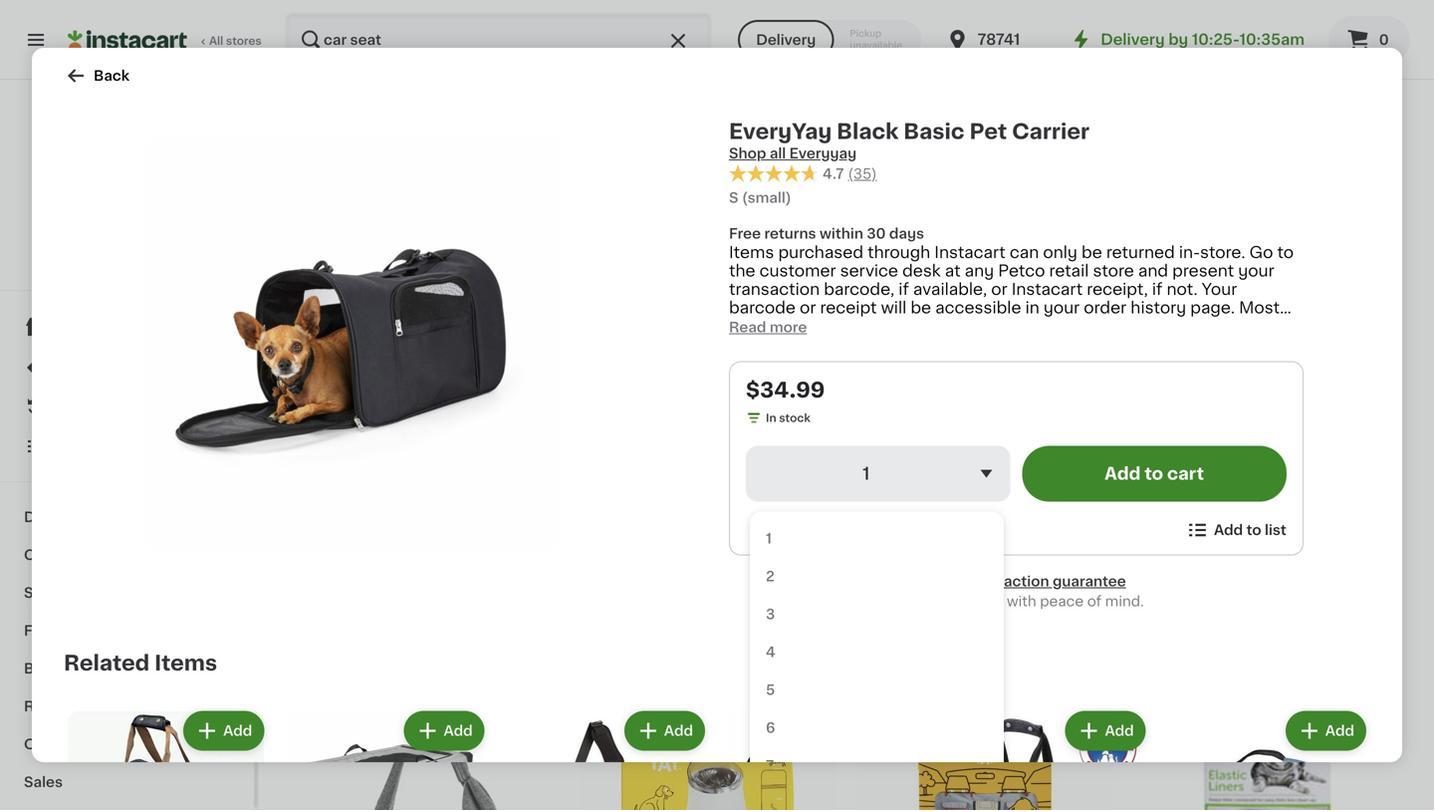Task type: vqa. For each thing, say whether or not it's contained in the screenshot.
pricing
no



Task type: locate. For each thing, give the bounding box(es) containing it.
other
[[24, 737, 66, 751]]

1 vertical spatial precision
[[386, 528, 450, 542]]

0 vertical spatial 100%
[[51, 242, 81, 253]]

2 vertical spatial pets
[[69, 737, 101, 751]]

x inside sherpani 48 x 29 cm large black original deluxe polyester pet carrier bag
[[665, 528, 673, 542]]

0 vertical spatial guarantee
[[153, 242, 211, 253]]

$
[[859, 503, 866, 514]]

deluxe
[[978, 106, 1027, 120], [635, 548, 683, 562]]

guarantee up save
[[153, 242, 211, 253]]

the
[[729, 263, 756, 279]]

vehicle left barrier, in the left bottom of the page
[[367, 548, 418, 562]]

sales link
[[12, 763, 242, 801]]

pets down paws
[[962, 548, 993, 562]]

1 horizontal spatial be
[[1082, 245, 1103, 261]]

delivery
[[1101, 32, 1166, 47], [756, 33, 816, 47]]

1 if from the left
[[899, 281, 910, 297]]

1 horizontal spatial dog
[[927, 126, 956, 140]]

vehicle inside precision pet products 69"x47" adjustable vehicle barrier with door
[[377, 126, 428, 140]]

furminator precision pet 6-bar universal vehicle barrier, 4-pack
[[299, 528, 525, 562]]

original up cat
[[921, 106, 975, 120]]

items
[[729, 245, 775, 261], [155, 652, 217, 673]]

polyester
[[687, 548, 754, 562]]

everyday store prices link
[[60, 219, 195, 235]]

2 horizontal spatial for
[[993, 355, 1015, 371]]

more up the you
[[770, 320, 807, 334]]

11"
[[695, 126, 713, 140]]

to up full
[[795, 336, 812, 352]]

add inside button
[[1215, 523, 1244, 537]]

prices
[[147, 222, 183, 233]]

your right place
[[931, 594, 963, 608]]

within up purchased at top right
[[820, 227, 864, 241]]

1 horizontal spatial guarantee
[[1053, 574, 1127, 588]]

0 button
[[1329, 16, 1411, 64]]

deluxe down "48"
[[635, 548, 683, 562]]

0 horizontal spatial x
[[665, 528, 673, 542]]

desk
[[903, 263, 941, 279]]

add to list button
[[1186, 517, 1287, 542]]

0 horizontal spatial -
[[619, 126, 625, 140]]

or down in
[[1016, 318, 1033, 334]]

reptiles
[[24, 699, 83, 713]]

precision inside precision pet products 69"x47" adjustable vehicle barrier with door
[[299, 106, 364, 120]]

- left m
[[619, 126, 625, 140]]

pets for small pets
[[67, 586, 99, 600]]

add
[[794, 246, 823, 260], [1072, 246, 1101, 260], [59, 262, 82, 273], [1105, 465, 1141, 482], [1215, 523, 1244, 537], [223, 724, 252, 738], [444, 724, 473, 738], [664, 724, 694, 738], [1105, 724, 1135, 738], [1326, 724, 1355, 738]]

to
[[1278, 245, 1295, 261], [142, 262, 154, 273], [795, 336, 812, 352], [1145, 465, 1164, 482], [1247, 523, 1262, 537], [1020, 548, 1035, 562]]

& left more
[[105, 737, 116, 751]]

store up receipt,
[[1094, 263, 1135, 279]]

birds link
[[12, 650, 242, 688]]

sherpani up m
[[577, 106, 639, 120]]

0 vertical spatial &
[[960, 126, 971, 140]]

0 horizontal spatial or
[[800, 300, 816, 316]]

0 vertical spatial original
[[921, 106, 975, 120]]

within up for on the top of page
[[1093, 318, 1141, 334]]

precision up barrier, in the left bottom of the page
[[386, 528, 450, 542]]

store inside "everyday store prices 100% satisfaction guarantee add vital care to save"
[[115, 222, 145, 233]]

dogs
[[24, 510, 62, 524]]

1 horizontal spatial items
[[729, 245, 775, 261]]

if up history
[[1153, 281, 1163, 297]]

1 horizontal spatial delivery
[[1101, 32, 1166, 47]]

1 vertical spatial dog
[[927, 126, 956, 140]]

1 vertical spatial basic
[[1243, 528, 1281, 542]]

10:25-
[[1193, 32, 1240, 47]]

0 vertical spatial items
[[729, 245, 775, 261]]

black inside 34 everyyay black basic pet carrier
[[1201, 528, 1239, 542]]

or down customer
[[800, 300, 816, 316]]

1 horizontal spatial if
[[1153, 281, 1163, 297]]

0 horizontal spatial original
[[577, 548, 631, 562]]

dog inside sherpani expandable dog carrier - black - m 19.5" x 11" x 10.5"
[[729, 106, 758, 120]]

vital
[[85, 262, 110, 273]]

0 horizontal spatial dog
[[729, 106, 758, 120]]

0 horizontal spatial 30
[[867, 227, 886, 241]]

in- down show
[[821, 355, 842, 371]]

2 horizontal spatial store
[[1094, 263, 1135, 279]]

for down issued
[[993, 355, 1015, 371]]

up down reflective
[[997, 548, 1017, 562]]

list box containing 1
[[750, 511, 1005, 810]]

everyyay down 34
[[1133, 528, 1197, 542]]

None search field
[[285, 12, 713, 68]]

everyday store prices 100% satisfaction guarantee add vital care to save
[[51, 222, 211, 273]]

sherpani left "48"
[[577, 528, 639, 542]]

0 horizontal spatial within
[[820, 227, 864, 241]]

all stores
[[209, 35, 262, 46]]

add inside "everyday store prices 100% satisfaction guarantee add vital care to save"
[[59, 262, 82, 273]]

order inside 100% satisfaction guarantee place your order with peace of mind.
[[966, 594, 1004, 608]]

sherpani inside sherpani 48 x 29 cm large black original deluxe polyester pet carrier bag
[[577, 528, 639, 542]]

guarantee inside 100% satisfaction guarantee place your order with peace of mind.
[[1053, 574, 1127, 588]]

29
[[676, 528, 694, 542]]

for up government-
[[908, 318, 930, 334]]

approved
[[855, 126, 923, 140]]

product group containing 125
[[855, 229, 1117, 599]]

petco down most
[[1218, 318, 1265, 334]]

order left with
[[966, 594, 1004, 608]]

delivery by 10:25-10:35am link
[[1069, 28, 1305, 52]]

satisfaction up with
[[965, 574, 1050, 588]]

black up (35) button
[[837, 121, 899, 142]]

sherpani inside sherpani original deluxe airline- approved dog & cat medium carrier bag - black
[[855, 106, 917, 120]]

1 vertical spatial 1
[[766, 531, 772, 545]]

0 vertical spatial within
[[820, 227, 864, 241]]

and
[[1139, 263, 1169, 279]]

1 right the large at the bottom right
[[766, 531, 772, 545]]

pet inside good2go paws up reflective gray pet stroller, for pets up to 30 lbs.
[[855, 548, 879, 562]]

7
[[766, 759, 775, 773]]

more inside the read more button
[[770, 320, 807, 334]]

delivery inside button
[[756, 33, 816, 47]]

for
[[1113, 336, 1139, 352]]

0 horizontal spatial everyyay
[[729, 121, 832, 142]]

0 horizontal spatial more
[[770, 320, 807, 334]]

x left 11"
[[683, 126, 691, 140]]

1 up $
[[863, 465, 870, 482]]

99
[[905, 503, 920, 514]]

0 vertical spatial bag
[[855, 146, 882, 160]]

0 horizontal spatial precision
[[299, 106, 364, 120]]

2 horizontal spatial or
[[1016, 318, 1033, 334]]

good2go
[[855, 528, 923, 542]]

0 vertical spatial basic
[[904, 121, 965, 142]]

1 vertical spatial -
[[619, 126, 625, 140]]

be up retail on the right top of the page
[[1082, 245, 1103, 261]]

you
[[761, 336, 791, 352]]

0 vertical spatial more
[[770, 320, 807, 334]]

0 horizontal spatial for
[[908, 318, 930, 334]]

carrier inside sherpani expandable dog carrier - black - m 19.5" x 11" x 10.5"
[[762, 106, 809, 120]]

for
[[908, 318, 930, 334], [993, 355, 1015, 371], [939, 548, 958, 562]]

deluxe inside sherpani original deluxe airline- approved dog & cat medium carrier bag - black
[[978, 106, 1027, 120]]

1 horizontal spatial -
[[813, 106, 819, 120]]

for down paws
[[939, 548, 958, 562]]

0 horizontal spatial items
[[155, 652, 217, 673]]

1 vertical spatial guarantee
[[1053, 574, 1127, 588]]

0 vertical spatial satisfaction
[[84, 242, 151, 253]]

read more
[[729, 320, 807, 334]]

x right 11"
[[716, 126, 724, 140]]

pet inside 34 everyyay black basic pet carrier
[[1285, 528, 1308, 542]]

1 vertical spatial store
[[1094, 263, 1135, 279]]

3
[[766, 607, 775, 621]]

1 horizontal spatial within
[[1093, 318, 1141, 334]]

sherpani inside sherpani expandable dog carrier - black - m 19.5" x 11" x 10.5"
[[577, 106, 639, 120]]

$84.99 element
[[577, 499, 839, 525]]

days
[[890, 227, 925, 241]]

- up 'everyyay'
[[813, 106, 819, 120]]

add inside button
[[1105, 465, 1141, 482]]

your up the refund
[[1044, 300, 1080, 316]]

0 vertical spatial deluxe
[[978, 106, 1027, 120]]

black inside sherpani expandable dog carrier - black - m 19.5" x 11" x 10.5"
[[577, 126, 615, 140]]

1 horizontal spatial your
[[1044, 300, 1080, 316]]

30
[[867, 227, 886, 241], [1145, 318, 1167, 334], [1038, 548, 1057, 562]]

read
[[729, 320, 767, 334]]

refund
[[1037, 318, 1089, 334]]

add to cart
[[1105, 465, 1205, 482]]

1 horizontal spatial satisfaction
[[965, 574, 1050, 588]]

1 horizontal spatial bag
[[855, 146, 882, 160]]

100% down 'everyday'
[[51, 242, 81, 253]]

purchased
[[779, 245, 864, 261]]

product group
[[299, 229, 561, 599], [577, 229, 839, 619], [855, 229, 1117, 599], [299, 669, 561, 810], [577, 669, 839, 810], [855, 669, 1117, 810], [1133, 669, 1395, 810], [64, 707, 268, 810], [284, 707, 489, 810], [505, 707, 709, 810], [946, 707, 1151, 810], [1166, 707, 1371, 810]]

through
[[868, 245, 931, 261]]

0 vertical spatial store
[[115, 222, 145, 233]]

0 horizontal spatial your
[[931, 594, 963, 608]]

black
[[837, 121, 899, 142], [577, 126, 615, 140], [896, 146, 934, 160], [767, 528, 805, 542], [1201, 528, 1239, 542]]

10:35am
[[1240, 32, 1305, 47]]

black left m
[[577, 126, 615, 140]]

1 vertical spatial petco
[[999, 263, 1046, 279]]

1 vertical spatial up
[[997, 548, 1017, 562]]

basic inside 34 everyyay black basic pet carrier
[[1243, 528, 1281, 542]]

of
[[1088, 594, 1102, 608]]

everyyay
[[729, 121, 832, 142], [1133, 528, 1197, 542]]

dog up 10.5"
[[729, 106, 758, 120]]

carrier inside sherpani 48 x 29 cm large black original deluxe polyester pet carrier bag
[[785, 548, 832, 562]]

more down days.
[[1143, 336, 1184, 352]]

order down receipt,
[[1084, 300, 1127, 316]]

★★★★★
[[729, 165, 819, 182], [729, 165, 819, 182], [855, 165, 925, 179], [855, 165, 925, 179], [1133, 547, 1203, 561], [1133, 547, 1203, 561]]

to right go at top right
[[1278, 245, 1295, 261]]

0 horizontal spatial petco
[[106, 198, 148, 212]]

4-
[[475, 548, 491, 562]]

2 vertical spatial your
[[931, 594, 963, 608]]

petco down the can
[[999, 263, 1046, 279]]

returned
[[1107, 245, 1176, 261]]

your down go at top right
[[1239, 263, 1275, 279]]

precision up the adjustable
[[299, 106, 364, 120]]

instacart up the any
[[935, 245, 1006, 261]]

to inside button
[[1145, 465, 1164, 482]]

0 vertical spatial precision
[[299, 106, 364, 120]]

1 horizontal spatial 100%
[[923, 574, 961, 588]]

1 horizontal spatial order
[[1084, 300, 1127, 316]]

x left '29'
[[665, 528, 673, 542]]

precision pet products 69"x47" adjustable vehicle barrier with door
[[299, 106, 552, 140]]

1 vertical spatial order
[[966, 594, 1004, 608]]

& left cat
[[960, 126, 971, 140]]

store up 100% satisfaction guarantee button
[[115, 222, 145, 233]]

to left cart
[[1145, 465, 1164, 482]]

for inside good2go paws up reflective gray pet stroller, for pets up to 30 lbs.
[[939, 548, 958, 562]]

0 vertical spatial be
[[1082, 245, 1103, 261]]

instacart up in
[[1012, 281, 1083, 297]]

pets right other
[[69, 737, 101, 751]]

store down a
[[842, 355, 884, 371]]

30 left 'lbs.'
[[1038, 548, 1057, 562]]

original right pack
[[577, 548, 631, 562]]

will
[[881, 300, 907, 316]]

sherpani up approved
[[855, 106, 917, 120]]

0 vertical spatial -
[[813, 106, 819, 120]]

1 horizontal spatial precision
[[386, 528, 450, 542]]

birds
[[24, 662, 61, 676]]

everyyay black basic pet carrier image
[[147, 136, 561, 550]]

not.
[[1167, 281, 1198, 297]]

eligible
[[846, 318, 904, 334]]

bar
[[497, 528, 520, 542]]

cats
[[24, 548, 58, 562]]

in- up present
[[1180, 245, 1201, 261]]

sherpani 48 x 29 cm large black original deluxe polyester pet carrier bag button
[[577, 229, 839, 619]]

in-
[[1180, 245, 1201, 261], [821, 355, 842, 371]]

(35) down add to list button
[[1207, 550, 1229, 561]]

satisfaction
[[84, 242, 151, 253], [965, 574, 1050, 588]]

to left list
[[1247, 523, 1262, 537]]

- inside sherpani original deluxe airline- approved dog & cat medium carrier bag - black
[[886, 146, 892, 160]]

0 horizontal spatial bag
[[577, 568, 604, 582]]

to down reflective
[[1020, 548, 1035, 562]]

black down approved
[[896, 146, 934, 160]]

sherpani original deluxe airline- approved dog & cat medium carrier bag - black
[[855, 106, 1111, 160]]

1 horizontal spatial deluxe
[[978, 106, 1027, 120]]

30 inside good2go paws up reflective gray pet stroller, for pets up to 30 lbs.
[[1038, 548, 1057, 562]]

items down fish link
[[155, 652, 217, 673]]

0 vertical spatial for
[[908, 318, 930, 334]]

paws
[[927, 528, 964, 542]]

black left list
[[1201, 528, 1239, 542]]

pets right small
[[67, 586, 99, 600]]

fish link
[[12, 612, 242, 650]]

2 if from the left
[[1153, 281, 1163, 297]]

1 horizontal spatial for
[[939, 548, 958, 562]]

4.7
[[823, 167, 844, 181]]

1 horizontal spatial more
[[1143, 336, 1184, 352]]

1 horizontal spatial or
[[992, 281, 1008, 297]]

list box
[[750, 511, 1005, 810]]

expandable
[[643, 106, 725, 120]]

0 horizontal spatial 100%
[[51, 242, 81, 253]]

1 vertical spatial within
[[1093, 318, 1141, 334]]

everyyay up all
[[729, 121, 832, 142]]

barrier
[[432, 126, 478, 140]]

1 horizontal spatial everyyay
[[1133, 528, 1197, 542]]

1 vertical spatial original
[[577, 548, 631, 562]]

1 horizontal spatial original
[[921, 106, 975, 120]]

items down free
[[729, 245, 775, 261]]

0 horizontal spatial store
[[115, 222, 145, 233]]

vehicle
[[377, 126, 428, 140], [367, 548, 418, 562]]

2 vertical spatial -
[[886, 146, 892, 160]]

30 up through at top right
[[867, 227, 886, 241]]

service type group
[[739, 20, 922, 60]]

or down the any
[[992, 281, 1008, 297]]

2 vertical spatial for
[[939, 548, 958, 562]]

0 vertical spatial vehicle
[[377, 126, 428, 140]]

pets for other pets & more
[[69, 737, 101, 751]]

0 horizontal spatial if
[[899, 281, 910, 297]]

1 vertical spatial 100%
[[923, 574, 961, 588]]

up right paws
[[967, 528, 987, 542]]

0 vertical spatial up
[[967, 528, 987, 542]]

if up will at top
[[899, 281, 910, 297]]

satisfaction up care
[[84, 242, 151, 253]]

guarantee up of at the right of the page
[[1053, 574, 1127, 588]]

your inside 100% satisfaction guarantee place your order with peace of mind.
[[931, 594, 963, 608]]

30 down history
[[1145, 318, 1167, 334]]

0 vertical spatial (35)
[[848, 167, 877, 181]]

1 inside field
[[863, 465, 870, 482]]

1 vertical spatial 30
[[1145, 318, 1167, 334]]

vehicle down products
[[377, 126, 428, 140]]

dogs link
[[12, 498, 242, 536]]

black right the large at the bottom right
[[767, 528, 805, 542]]

(35) right 4.7
[[848, 167, 877, 181]]

all stores link
[[68, 12, 263, 68]]

original inside sherpani original deluxe airline- approved dog & cat medium carrier bag - black
[[921, 106, 975, 120]]

pet inside precision pet products 69"x47" adjustable vehicle barrier with door
[[367, 106, 391, 120]]

everyyay inside 34 everyyay black basic pet carrier
[[1133, 528, 1197, 542]]

sherpani for sherpani expandable dog carrier - black - m 19.5" x 11" x 10.5"
[[577, 106, 639, 120]]

universal
[[299, 548, 363, 562]]

0 horizontal spatial (35)
[[848, 167, 877, 181]]

door
[[518, 126, 552, 140]]

2 vertical spatial or
[[1016, 318, 1033, 334]]

1 vertical spatial in-
[[821, 355, 842, 371]]

0
[[1380, 33, 1390, 47]]

2
[[766, 569, 775, 583]]

instacart logo image
[[68, 28, 187, 52]]

0 vertical spatial in-
[[1180, 245, 1201, 261]]

0 vertical spatial everyyay
[[729, 121, 832, 142]]

returns
[[765, 227, 817, 241]]

0 horizontal spatial 1
[[766, 531, 772, 545]]

100% up place
[[923, 574, 961, 588]]

1 vertical spatial satisfaction
[[965, 574, 1050, 588]]

1 inside 1 2 3 4 5 6 7
[[766, 531, 772, 545]]

carrier inside 34 everyyay black basic pet carrier
[[1312, 528, 1359, 542]]

- down approved
[[886, 146, 892, 160]]

1 horizontal spatial 30
[[1038, 548, 1057, 562]]

at
[[945, 263, 961, 279]]

0 vertical spatial pets
[[962, 548, 993, 562]]

order inside items purchased through instacart can only be returned in-store. go to the customer service desk at any petco retail store and present your transaction barcode, if available, or instacart receipt, if not. your barcode or receipt will be accessible in your order history page. most purchases are eligible for exchange or refund within 30 days. petco may ask you to show a government-issued photo id. for more details, see petco's full in-store return policy for details:
[[1084, 300, 1127, 316]]

be right will at top
[[911, 300, 932, 316]]

0 vertical spatial dog
[[729, 106, 758, 120]]

0 vertical spatial 1
[[863, 465, 870, 482]]

your
[[1202, 281, 1238, 297]]

stroller,
[[882, 548, 935, 562]]

0 horizontal spatial basic
[[904, 121, 965, 142]]

dog left cat
[[927, 126, 956, 140]]

place
[[889, 594, 928, 608]]

pet inside furminator precision pet 6-bar universal vehicle barrier, 4-pack
[[454, 528, 478, 542]]

deluxe up cat
[[978, 106, 1027, 120]]

petco up everyday store prices link
[[106, 198, 148, 212]]

to left save
[[142, 262, 154, 273]]



Task type: describe. For each thing, give the bounding box(es) containing it.
delivery for delivery by 10:25-10:35am
[[1101, 32, 1166, 47]]

petco link
[[83, 104, 171, 215]]

100% inside 100% satisfaction guarantee place your order with peace of mind.
[[923, 574, 961, 588]]

more inside items purchased through instacart can only be returned in-store. go to the customer service desk at any petco retail store and present your transaction barcode, if available, or instacart receipt, if not. your barcode or receipt will be accessible in your order history page. most purchases are eligible for exchange or refund within 30 days. petco may ask you to show a government-issued photo id. for more details, see petco's full in-store return policy for details:
[[1143, 336, 1184, 352]]

transaction
[[729, 281, 820, 297]]

1 vertical spatial your
[[1044, 300, 1080, 316]]

gray
[[1065, 528, 1099, 542]]

furminator
[[299, 528, 382, 542]]

original inside sherpani 48 x 29 cm large black original deluxe polyester pet carrier bag
[[577, 548, 631, 562]]

add to list
[[1215, 523, 1287, 537]]

69"x47"
[[462, 106, 520, 120]]

lbs.
[[1061, 548, 1085, 562]]

page.
[[1191, 300, 1236, 316]]

1 vertical spatial (35)
[[1207, 550, 1229, 561]]

& inside sherpani original deluxe airline- approved dog & cat medium carrier bag - black
[[960, 126, 971, 140]]

all
[[770, 146, 786, 160]]

issued
[[979, 336, 1032, 352]]

only
[[1044, 245, 1078, 261]]

product group containing furminator precision pet 6-bar universal vehicle barrier, 4-pack
[[299, 229, 561, 599]]

small
[[24, 586, 64, 600]]

petco inside 'petco' link
[[106, 198, 148, 212]]

100% inside "everyday store prices 100% satisfaction guarantee add vital care to save"
[[51, 242, 81, 253]]

back button
[[64, 64, 130, 88]]

add vital care to save link
[[59, 259, 195, 275]]

34 everyyay black basic pet carrier
[[1133, 502, 1359, 542]]

see
[[1250, 336, 1279, 352]]

2 vertical spatial petco
[[1218, 318, 1265, 334]]

store.
[[1201, 245, 1246, 261]]

5
[[766, 683, 775, 697]]

precision inside furminator precision pet 6-bar universal vehicle barrier, 4-pack
[[386, 528, 450, 542]]

pet inside sherpani 48 x 29 cm large black original deluxe polyester pet carrier bag
[[757, 548, 781, 562]]

dog inside sherpani original deluxe airline- approved dog & cat medium carrier bag - black
[[927, 126, 956, 140]]

mind.
[[1106, 594, 1145, 608]]

peace
[[1040, 594, 1084, 608]]

100% satisfaction guarantee link
[[923, 571, 1127, 591]]

black inside everyyay black basic pet carrier shop all everyyay
[[837, 121, 899, 142]]

petco logo image
[[83, 104, 171, 191]]

4
[[766, 645, 776, 659]]

other pets & more link
[[12, 725, 242, 763]]

2 vertical spatial store
[[842, 355, 884, 371]]

satisfaction inside "everyday store prices 100% satisfaction guarantee add vital care to save"
[[84, 242, 151, 253]]

34
[[1144, 502, 1173, 523]]

19.5"
[[645, 126, 680, 140]]

care
[[113, 262, 140, 273]]

photo
[[1036, 336, 1084, 352]]

1 horizontal spatial petco
[[999, 263, 1046, 279]]

accessible
[[936, 300, 1022, 316]]

1 2 3 4 5 6 7
[[766, 531, 776, 773]]

to inside good2go paws up reflective gray pet stroller, for pets up to 30 lbs.
[[1020, 548, 1035, 562]]

sherpani for sherpani original deluxe airline- approved dog & cat medium carrier bag - black
[[855, 106, 917, 120]]

bag inside sherpani original deluxe airline- approved dog & cat medium carrier bag - black
[[855, 146, 882, 160]]

fish
[[24, 624, 54, 638]]

back
[[94, 69, 130, 83]]

satisfaction inside 100% satisfaction guarantee place your order with peace of mind.
[[965, 574, 1050, 588]]

add to cart button
[[1023, 446, 1287, 501]]

small pets link
[[12, 574, 242, 612]]

2 horizontal spatial x
[[716, 126, 724, 140]]

deluxe inside sherpani 48 x 29 cm large black original deluxe polyester pet carrier bag
[[635, 548, 683, 562]]

available,
[[914, 281, 988, 297]]

adjustable
[[299, 126, 373, 140]]

1 for 1 2 3 4 5 6 7
[[766, 531, 772, 545]]

customer
[[760, 263, 837, 279]]

full
[[793, 355, 817, 371]]

pets inside good2go paws up reflective gray pet stroller, for pets up to 30 lbs.
[[962, 548, 993, 562]]

$ 125 99
[[859, 502, 920, 523]]

history
[[1131, 300, 1187, 316]]

can
[[1010, 245, 1040, 261]]

(small)
[[742, 191, 792, 205]]

shop
[[729, 146, 767, 160]]

0 vertical spatial or
[[992, 281, 1008, 297]]

1 vertical spatial for
[[993, 355, 1015, 371]]

related items
[[64, 652, 217, 673]]

1 vertical spatial instacart
[[1012, 281, 1083, 297]]

1 vertical spatial &
[[105, 737, 116, 751]]

48
[[643, 528, 661, 542]]

by
[[1169, 32, 1189, 47]]

m
[[629, 126, 642, 140]]

barcode
[[729, 300, 796, 316]]

1 vertical spatial or
[[800, 300, 816, 316]]

6
[[766, 721, 776, 735]]

everyyay inside everyyay black basic pet carrier shop all everyyay
[[729, 121, 832, 142]]

78741
[[978, 32, 1021, 47]]

0 horizontal spatial instacart
[[935, 245, 1006, 261]]

1 field
[[746, 446, 1011, 501]]

carrier inside sherpani original deluxe airline- approved dog & cat medium carrier bag - black
[[1064, 126, 1111, 140]]

1 horizontal spatial x
[[683, 126, 691, 140]]

to inside "everyday store prices 100% satisfaction guarantee add vital care to save"
[[142, 262, 154, 273]]

delivery for delivery
[[756, 33, 816, 47]]

a
[[862, 336, 871, 352]]

black inside sherpani 48 x 29 cm large black original deluxe polyester pet carrier bag
[[767, 528, 805, 542]]

precision pet products 69"x47" adjustable vehicle barrier with door button
[[299, 0, 561, 177]]

government-
[[875, 336, 979, 352]]

100% satisfaction guarantee button
[[31, 235, 223, 255]]

are
[[817, 318, 842, 334]]

vehicle inside furminator precision pet 6-bar universal vehicle barrier, 4-pack
[[367, 548, 418, 562]]

other pets & more
[[24, 737, 157, 751]]

free returns within 30 days
[[729, 227, 925, 241]]

bag inside sherpani 48 x 29 cm large black original deluxe polyester pet carrier bag
[[577, 568, 604, 582]]

0 vertical spatial 30
[[867, 227, 886, 241]]

sales
[[24, 775, 63, 789]]

to inside button
[[1247, 523, 1262, 537]]

products
[[394, 106, 458, 120]]

retail
[[1050, 263, 1089, 279]]

1 for 1
[[863, 465, 870, 482]]

items inside items purchased through instacart can only be returned in-store. go to the customer service desk at any petco retail store and present your transaction barcode, if available, or instacart receipt, if not. your barcode or receipt will be accessible in your order history page. most purchases are eligible for exchange or refund within 30 days. petco may ask you to show a government-issued photo id. for more details, see petco's full in-store return policy for details:
[[729, 245, 775, 261]]

delivery button
[[739, 20, 834, 60]]

4.7 (35)
[[823, 167, 877, 181]]

pet inside everyyay black basic pet carrier shop all everyyay
[[970, 121, 1008, 142]]

items purchased through instacart can only be returned in-store. go to the customer service desk at any petco retail store and present your transaction barcode, if available, or instacart receipt, if not. your barcode or receipt will be accessible in your order history page. most purchases are eligible for exchange or refund within 30 days. petco may ask you to show a government-issued photo id. for more details, see petco's full in-store return policy for details:
[[729, 245, 1304, 371]]

purchases
[[729, 318, 813, 334]]

0 horizontal spatial up
[[967, 528, 987, 542]]

carrier inside everyyay black basic pet carrier shop all everyyay
[[1012, 121, 1090, 142]]

barrier,
[[422, 548, 471, 562]]

save
[[157, 262, 183, 273]]

1 vertical spatial items
[[155, 652, 217, 673]]

0 horizontal spatial in-
[[821, 355, 842, 371]]

free
[[729, 227, 761, 241]]

1 vertical spatial be
[[911, 300, 932, 316]]

1 horizontal spatial in-
[[1180, 245, 1201, 261]]

100% satisfaction guarantee place your order with peace of mind.
[[889, 574, 1145, 608]]

sherpani 48 x 29 cm large black original deluxe polyester pet carrier bag
[[577, 528, 832, 582]]

id.
[[1088, 336, 1109, 352]]

1 horizontal spatial up
[[997, 548, 1017, 562]]

cm
[[698, 528, 720, 542]]

within inside items purchased through instacart can only be returned in-store. go to the customer service desk at any petco retail store and present your transaction barcode, if available, or instacart receipt, if not. your barcode or receipt will be accessible in your order history page. most purchases are eligible for exchange or refund within 30 days. petco may ask you to show a government-issued photo id. for more details, see petco's full in-store return policy for details:
[[1093, 318, 1141, 334]]

30 inside items purchased through instacart can only be returned in-store. go to the customer service desk at any petco retail store and present your transaction barcode, if available, or instacart receipt, if not. your barcode or receipt will be accessible in your order history page. most purchases are eligible for exchange or refund within 30 days. petco may ask you to show a government-issued photo id. for more details, see petco's full in-store return policy for details:
[[1145, 318, 1167, 334]]

reflective
[[991, 528, 1062, 542]]

any
[[965, 263, 995, 279]]

black inside sherpani original deluxe airline- approved dog & cat medium carrier bag - black
[[896, 146, 934, 160]]

2 horizontal spatial your
[[1239, 263, 1275, 279]]

basic inside everyyay black basic pet carrier shop all everyyay
[[904, 121, 965, 142]]

guarantee inside "everyday store prices 100% satisfaction guarantee add vital care to save"
[[153, 242, 211, 253]]

sherpani for sherpani 48 x 29 cm large black original deluxe polyester pet carrier bag
[[577, 528, 639, 542]]

details,
[[1188, 336, 1246, 352]]



